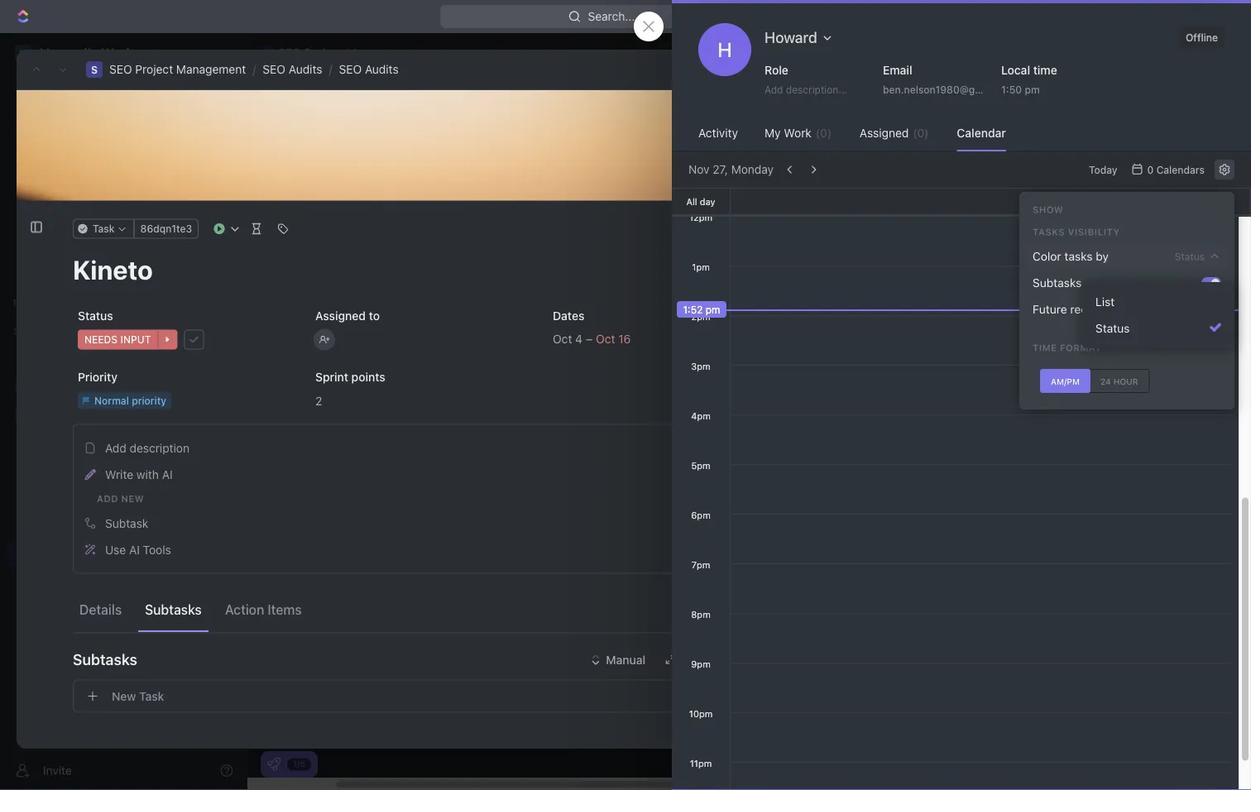 Task type: locate. For each thing, give the bounding box(es) containing it.
0 horizontal spatial audits
[[289, 62, 322, 76]]

0 vertical spatial subtasks button
[[1026, 270, 1202, 296]]

2 seo audits link from the left
[[339, 62, 399, 76]]

oct for buzzmarket
[[1198, 459, 1213, 470]]

0 vertical spatial subtasks
[[1033, 276, 1082, 290]]

1 horizontal spatial subtasks button
[[1026, 270, 1202, 296]]

0 vertical spatial s
[[265, 48, 271, 58]]

2 vertical spatial seo project management, , element
[[15, 546, 31, 563]]

add down write
[[97, 494, 118, 505]]

subtasks button
[[73, 640, 772, 680]]

subtasks button down the 13
[[1026, 270, 1202, 296]]

seo inside sidebar navigation
[[40, 548, 63, 561]]

0 vertical spatial oct
[[1197, 334, 1213, 344]]

nov 7
[[1201, 554, 1226, 565]]

subtasks
[[1033, 276, 1082, 290], [145, 602, 202, 618], [73, 651, 137, 669]]

task sidebar content section
[[837, 90, 1185, 749]]

0 horizontal spatial overdue
[[493, 154, 540, 167]]

onboarding checklist button element
[[267, 758, 281, 771]]

1 you from the top
[[871, 158, 888, 170]]

0 horizontal spatial assigned
[[315, 309, 366, 322]]

2 vertical spatial subtasks
[[73, 651, 137, 669]]

1 horizontal spatial seo project management, , element
[[86, 61, 103, 78]]

buzzmarket
[[1041, 459, 1096, 470]]

1 18 mins from the top
[[1125, 158, 1161, 170]]

1 horizontal spatial activity
[[858, 107, 915, 126]]

0 horizontal spatial sprint
[[315, 370, 348, 384]]

tree
[[7, 344, 240, 737]]

sprint left 'points'
[[315, 370, 348, 384]]

1 horizontal spatial seo audits link
[[339, 62, 399, 76]]

0 vertical spatial overdue
[[493, 154, 540, 167]]

seo project management link down subtask
[[40, 541, 237, 568]]

nov left 9
[[1200, 711, 1217, 722]]

1 vertical spatial new
[[1062, 553, 1082, 565]]

send button
[[1119, 705, 1167, 732]]

0 vertical spatial today
[[1089, 164, 1118, 175]]

1 horizontal spatial home
[[1041, 364, 1069, 376]]

by right the task
[[972, 158, 983, 170]]

project up "urgent"
[[338, 99, 412, 126]]

project up seo project management / seo audits / seo audits
[[304, 46, 343, 60]]

tools
[[143, 543, 171, 557]]

1:50
[[1002, 84, 1022, 95]]

search...
[[588, 10, 635, 23]]

0 vertical spatial by
[[972, 158, 983, 170]]

timeline link
[[601, 149, 651, 172]]

1 vertical spatial subtasks button
[[138, 595, 208, 625]]

don't
[[871, 171, 896, 183]]

sprint points
[[315, 370, 385, 384]]

s inside s seo project management
[[265, 48, 271, 58]]

1 vertical spatial 2
[[1130, 336, 1136, 348]]

keyword strategy deck
[[1041, 773, 1149, 785]]

2 vertical spatial s
[[20, 549, 27, 560]]

0 vertical spatial seo project management
[[287, 99, 561, 126]]

overdue for overdue tasks
[[493, 154, 540, 167]]

1 horizontal spatial /
[[329, 62, 332, 76]]

sprint left points
[[934, 291, 962, 303]]

1 horizontal spatial subtasks
[[145, 602, 202, 618]]

activity down email
[[858, 107, 915, 126]]

seo project management link up "home" link
[[109, 62, 246, 76]]

page for home page
[[1071, 364, 1094, 376]]

0 vertical spatial 18 mins
[[1125, 158, 1161, 170]]

1 horizontal spatial by
[[1034, 300, 1046, 312]]

project
[[304, 46, 343, 60], [135, 62, 173, 76], [338, 99, 412, 126], [66, 548, 105, 561]]

ben.nelson1980@gmail.com
[[883, 84, 1018, 95]]

1 horizontal spatial sprint
[[934, 291, 962, 303]]

1 horizontal spatial assigned
[[860, 126, 909, 140]]

1 vertical spatial home
[[1041, 364, 1069, 376]]

you up don't
[[871, 158, 888, 170]]

to left open
[[1003, 198, 1015, 209]]

hide
[[1213, 233, 1235, 245]]

0 horizontal spatial home
[[40, 86, 71, 100]]

status down the recurring
[[1096, 322, 1130, 335]]

0 horizontal spatial new
[[121, 494, 144, 505]]

0 vertical spatial 2
[[1041, 291, 1047, 303]]

1 vertical spatial today
[[267, 191, 296, 202]]

0 horizontal spatial subtasks
[[73, 651, 137, 669]]

1 horizontal spatial today
[[1089, 164, 1118, 175]]

1 horizontal spatial today button
[[1083, 160, 1125, 180]]

0 horizontal spatial by
[[972, 158, 983, 170]]

by right sort
[[1034, 300, 1046, 312]]

you for set priority to
[[871, 225, 888, 236]]

2 down future recurring tasks button
[[1130, 336, 1136, 348]]

0 vertical spatial sprint
[[934, 291, 962, 303]]

oct left 25
[[1196, 396, 1212, 407]]

1 vertical spatial 18
[[1125, 198, 1136, 209]]

0 vertical spatial assigned
[[860, 126, 909, 140]]

9
[[1220, 711, 1226, 722]]

oct left 31
[[1198, 459, 1213, 470]]

tree containing team space
[[7, 344, 240, 737]]

new left task
[[112, 690, 136, 703]]

assigned
[[860, 126, 909, 140], [315, 309, 366, 322]]

0 vertical spatial new
[[121, 494, 144, 505]]

seo project management, , element inside tree
[[15, 546, 31, 563]]

seo project management link
[[109, 62, 246, 76], [40, 541, 237, 568]]

0 vertical spatial you
[[871, 158, 888, 170]]

subtask button
[[79, 510, 766, 537]]

2 vertical spatial oct
[[1198, 459, 1213, 470]]

0 vertical spatial page
[[1071, 364, 1094, 376]]

0 vertical spatial 18
[[1125, 158, 1136, 170]]

0 vertical spatial new
[[1134, 10, 1158, 23]]

page down am/pm
[[1075, 396, 1098, 407]]

1 vertical spatial page
[[1075, 396, 1098, 407]]

client review to
[[1000, 251, 1078, 263]]

all
[[687, 196, 697, 207]]

deck
[[1126, 773, 1149, 785]]

mins down list button
[[1139, 336, 1161, 348]]

0 vertical spatial ai
[[162, 468, 173, 481]]

13 mins
[[1125, 251, 1161, 263]]

urgent tasks link
[[387, 149, 462, 172]]

home up inbox
[[40, 86, 71, 100]]

page up am/pm
[[1071, 364, 1094, 376]]

ai inside use ai tools button
[[129, 543, 140, 557]]

home up am/pm
[[1041, 364, 1069, 376]]

2 / from the left
[[329, 62, 332, 76]]

1 horizontal spatial audits
[[365, 62, 399, 76]]

reply button
[[1125, 399, 1165, 419]]

1 horizontal spatial tasks
[[1122, 303, 1151, 316]]

future
[[1033, 303, 1068, 316]]

page for career page
[[1075, 396, 1098, 407]]

pulse link
[[7, 193, 240, 219]]

0 horizontal spatial activity
[[699, 126, 738, 140]]

new for new
[[1134, 10, 1158, 23]]

work
[[784, 126, 812, 140]]

ai right use
[[129, 543, 140, 557]]

1 vertical spatial new
[[112, 690, 136, 703]]

1 vertical spatial ai
[[129, 543, 140, 557]]

add left 'meta'
[[1041, 553, 1060, 565]]

strategy
[[1084, 773, 1123, 785]]

s inside navigation
[[20, 549, 27, 560]]

1 horizontal spatial new
[[1134, 10, 1158, 23]]

day
[[700, 196, 716, 207]]

favorites button
[[7, 293, 64, 313]]

set
[[891, 225, 905, 236]]

27
[[1005, 64, 1017, 75]]

add down role
[[765, 84, 783, 95]]

1 vertical spatial by
[[1096, 250, 1109, 263]]

1 horizontal spatial 2
[[1130, 336, 1136, 348]]

2 vertical spatial by
[[1034, 300, 1046, 312]]

7
[[1221, 554, 1226, 565]]

1 vertical spatial s
[[91, 64, 98, 75]]

0 horizontal spatial seo audits link
[[263, 62, 322, 76]]

home for home
[[40, 86, 71, 100]]

1 vertical spatial seo project management, , element
[[86, 61, 103, 78]]

2 horizontal spatial s
[[265, 48, 271, 58]]

nov left 7
[[1201, 554, 1218, 565]]

tasks left timeline link
[[543, 154, 574, 167]]

18 down customize 'button' at the top
[[1125, 198, 1136, 209]]

1 horizontal spatial status
[[1096, 322, 1130, 335]]

new left 'meta'
[[1062, 553, 1082, 565]]

update
[[861, 364, 900, 378]]

status
[[1175, 251, 1205, 262], [78, 309, 113, 322], [1096, 322, 1130, 335]]

1 vertical spatial seo project management link
[[40, 541, 237, 568]]

18 mins right '(you'
[[1125, 158, 1161, 170]]

subtasks down review
[[1033, 276, 1082, 290]]

automations button
[[1128, 41, 1213, 65]]

mins right 11
[[1138, 291, 1161, 303]]

add for add description
[[105, 441, 126, 455]]

0 vertical spatial home
[[40, 86, 71, 100]]

status up priority at the left of the page
[[78, 309, 113, 322]]

subtasks up new task
[[73, 651, 137, 669]]

0 vertical spatial seo project management link
[[109, 62, 246, 76]]

project left use
[[66, 548, 105, 561]]

projects
[[50, 435, 93, 449]]

18 mins down customize
[[1125, 198, 1161, 209]]

11pm
[[690, 758, 712, 769]]

subtasks button down tools
[[138, 595, 208, 625]]

tree inside sidebar navigation
[[7, 344, 240, 737]]

to right the -
[[1029, 291, 1038, 303]]

seo project management, , element
[[262, 46, 275, 60], [86, 61, 103, 78], [15, 546, 31, 563]]

by inside "task sidebar content" section
[[972, 158, 983, 170]]

changed
[[891, 291, 931, 303]]

dashboards link
[[7, 165, 240, 191]]

nov 9
[[1200, 711, 1226, 722]]

1 vertical spatial you
[[871, 225, 888, 236]]

ai right with
[[162, 468, 173, 481]]

0 horizontal spatial status
[[78, 309, 113, 322]]

my
[[765, 126, 781, 140]]

0 horizontal spatial ai
[[129, 543, 140, 557]]

overdue
[[493, 154, 540, 167], [1091, 264, 1133, 277]]

1 / from the left
[[253, 62, 256, 76]]

0 horizontal spatial seo project management, , element
[[15, 546, 31, 563]]

18
[[1125, 158, 1136, 170], [1125, 198, 1136, 209]]

1 horizontal spatial s
[[91, 64, 98, 75]]

18 mins
[[1125, 158, 1161, 170], [1125, 198, 1161, 209]]

you left "set"
[[871, 225, 888, 236]]

access)
[[925, 171, 963, 183]]

oct for kineto
[[1197, 334, 1213, 344]]

2 you from the top
[[871, 225, 888, 236]]

created
[[930, 64, 967, 75]]

page
[[1071, 364, 1094, 376], [1075, 396, 1098, 407]]

home inside "home" link
[[40, 86, 71, 100]]

today for today button to the right
[[1089, 164, 1118, 175]]

seo project management down subtask
[[40, 548, 179, 561]]

0 horizontal spatial seo project management
[[40, 548, 179, 561]]

18 right '(you'
[[1125, 158, 1136, 170]]

email ben.nelson1980@gmail.com
[[883, 63, 1018, 95]]

today for the bottommost today button
[[267, 191, 296, 202]]

#32xmwqh
[[1026, 158, 1077, 170]]

0 horizontal spatial new
[[112, 690, 136, 703]]

by down visibility
[[1096, 250, 1109, 263]]

s for the bottommost seo project management link
[[20, 549, 27, 560]]

onboarding checklist button image
[[267, 758, 281, 771]]

1 horizontal spatial overdue
[[1091, 264, 1133, 277]]

new up automations
[[1134, 10, 1158, 23]]

nov for find competitors' low-competition topics
[[1200, 711, 1217, 722]]

2 horizontal spatial status
[[1175, 251, 1205, 262]]

to right review
[[1069, 251, 1078, 263]]

goals link
[[7, 221, 240, 247]]

oct 16
[[1197, 334, 1226, 344]]

projects link
[[50, 429, 194, 455]]

0 horizontal spatial s
[[20, 549, 27, 560]]

1 vertical spatial 18 mins
[[1125, 198, 1161, 209]]

2 18 from the top
[[1125, 198, 1136, 209]]

assigned up sprint points
[[315, 309, 366, 322]]

use ai tools button
[[79, 537, 766, 563]]

seo project management / seo audits / seo audits
[[109, 62, 399, 76]]

pencil image
[[85, 469, 96, 480]]

docs link
[[7, 137, 240, 163]]

2pm
[[692, 311, 711, 322]]

1 horizontal spatial new
[[1062, 553, 1082, 565]]

3pm
[[691, 361, 711, 372]]

nov left 10
[[1196, 774, 1213, 785]]

assigned up created
[[860, 126, 909, 140]]

1 horizontal spatial ai
[[162, 468, 173, 481]]

10pm
[[689, 709, 713, 719]]

2 horizontal spatial seo project management, , element
[[262, 46, 275, 60]]

my work
[[765, 126, 812, 140]]

oct left 16 in the top of the page
[[1197, 334, 1213, 344]]

action
[[225, 602, 264, 618]]

action items
[[225, 602, 302, 618]]

2 right the -
[[1041, 291, 1047, 303]]

0 horizontal spatial today
[[267, 191, 296, 202]]

1 vertical spatial overdue
[[1091, 264, 1133, 277]]

timeline
[[604, 154, 651, 167]]

0 horizontal spatial today button
[[261, 187, 303, 207]]

1 vertical spatial assigned
[[315, 309, 366, 322]]

ai inside write with ai button
[[162, 468, 173, 481]]

copying
[[986, 158, 1023, 170]]

write with ai button
[[79, 461, 766, 488]]

project inside sidebar navigation
[[66, 548, 105, 561]]

space
[[72, 407, 105, 420]]

status right the 13 mins
[[1175, 251, 1205, 262]]

activity left my
[[699, 126, 738, 140]]

all
[[903, 364, 915, 378]]

customize button
[[1089, 149, 1174, 172]]

new inside new button
[[1134, 10, 1158, 23]]

new up subtask
[[121, 494, 144, 505]]

unscheduled
[[1012, 264, 1078, 277]]

subtasks down tools
[[145, 602, 202, 618]]

share
[[1034, 62, 1065, 76]]

tasks inside "link"
[[431, 154, 462, 167]]

4pm
[[691, 411, 711, 421]]

mins down customize
[[1138, 198, 1161, 209]]

0 vertical spatial today button
[[1083, 160, 1125, 180]]

seo project management up "urgent tasks"
[[287, 99, 561, 126]]

1 vertical spatial sprint
[[315, 370, 348, 384]]

1 horizontal spatial seo project management
[[287, 99, 561, 126]]

home for home page
[[1041, 364, 1069, 376]]

time format
[[1033, 343, 1102, 353]]

86dqn1te3
[[140, 223, 192, 235]]

1 vertical spatial seo project management
[[40, 548, 179, 561]]

user group image
[[17, 409, 29, 419]]

add inside add description button
[[105, 441, 126, 455]]

new inside new task button
[[112, 690, 136, 703]]

tasks right "urgent"
[[431, 154, 462, 167]]

0 horizontal spatial /
[[253, 62, 256, 76]]

add up write
[[105, 441, 126, 455]]



Task type: describe. For each thing, give the bounding box(es) containing it.
am/pm
[[1051, 377, 1080, 387]]

calendar
[[957, 126, 1006, 140]]

dashboards
[[40, 171, 104, 185]]

this
[[929, 158, 947, 170]]

spaces
[[13, 325, 48, 337]]

to up 'points'
[[369, 309, 380, 322]]

details
[[79, 602, 122, 618]]

7pm
[[692, 560, 711, 570]]

review
[[1033, 251, 1066, 263]]

seo project management, , element for the bottommost seo project management link
[[15, 546, 31, 563]]

input
[[916, 264, 940, 276]]

created on nov 27
[[930, 64, 1017, 75]]

add inside role add description...
[[765, 84, 783, 95]]

new for add new
[[121, 494, 144, 505]]

future recurring tasks
[[1033, 303, 1151, 316]]

needs
[[884, 264, 914, 276]]

tasks up client review to
[[1012, 230, 1050, 247]]

new for new task
[[112, 690, 136, 703]]

sprint inside "task sidebar content" section
[[934, 291, 962, 303]]

created
[[891, 158, 927, 170]]

upgrade
[[1048, 10, 1096, 23]]

competition
[[1145, 710, 1200, 722]]

normal
[[972, 225, 1008, 236]]

keyword
[[1041, 773, 1081, 785]]

add for add new meta descriptions
[[1041, 553, 1060, 565]]

seo project management, , element for the topmost seo project management link
[[86, 61, 103, 78]]

12pm
[[689, 212, 713, 223]]

24 hour
[[1101, 377, 1139, 387]]

2 18 mins from the top
[[1125, 198, 1161, 209]]

send
[[1129, 711, 1157, 725]]

goals
[[40, 227, 70, 241]]

sort
[[1012, 300, 1032, 312]]

points
[[965, 291, 994, 303]]

description...
[[786, 84, 848, 95]]

2 mins
[[1130, 336, 1161, 348]]

assigned for assigned
[[860, 126, 909, 140]]

tasks visibility
[[1033, 227, 1120, 238]]

status inside button
[[1096, 322, 1130, 335]]

1 vertical spatial today button
[[261, 187, 303, 207]]

low-
[[1125, 710, 1145, 722]]

activity inside "task sidebar content" section
[[858, 107, 915, 126]]

subtasks inside subtasks dropdown button
[[73, 651, 137, 669]]

0 horizontal spatial subtasks button
[[138, 595, 208, 625]]

seo project management inside sidebar navigation
[[40, 548, 179, 561]]

6pm
[[691, 510, 711, 521]]

1 audits from the left
[[289, 62, 322, 76]]

color tasks by
[[1033, 250, 1109, 263]]

recurring
[[1071, 303, 1119, 316]]

use ai tools
[[105, 543, 171, 557]]

visibility
[[1068, 227, 1120, 238]]

16
[[1216, 334, 1226, 344]]

urgent tasks
[[391, 154, 462, 167]]

s for the topmost seo project management link
[[91, 64, 98, 75]]

nov for add new meta descriptions
[[1201, 554, 1218, 565]]

role
[[765, 63, 789, 77]]

find competitors' low-competition topics
[[1041, 710, 1231, 722]]

task
[[949, 158, 969, 170]]

description
[[130, 441, 190, 455]]

add description... button
[[758, 79, 868, 99]]

pm
[[1025, 84, 1040, 95]]

career page
[[1041, 396, 1098, 407]]

action items button
[[218, 595, 308, 625]]

reply
[[1131, 403, 1158, 415]]

career
[[1041, 396, 1072, 407]]

have
[[899, 171, 923, 183]]

mins right '(you'
[[1138, 158, 1161, 170]]

time
[[1034, 63, 1058, 77]]

inbox
[[40, 115, 69, 128]]

31
[[1216, 459, 1226, 470]]

use
[[105, 543, 126, 557]]

add for add new
[[97, 494, 118, 505]]

all day
[[687, 196, 716, 207]]

client
[[1003, 251, 1030, 263]]

2 horizontal spatial subtasks
[[1033, 276, 1082, 290]]

tasks inside button
[[1122, 303, 1151, 316]]

1 vertical spatial oct
[[1196, 396, 1212, 407]]

2 audits from the left
[[365, 62, 399, 76]]

Edit task name text field
[[73, 254, 772, 285]]

assigned for assigned to
[[315, 309, 366, 322]]

(you
[[1080, 158, 1101, 170]]

dates
[[553, 309, 585, 322]]

color
[[1033, 250, 1062, 263]]

sidebar navigation
[[0, 33, 247, 791]]

nov left 27
[[984, 64, 1003, 75]]

new button
[[1111, 3, 1168, 30]]

management inside sidebar navigation
[[108, 548, 179, 561]]

docs
[[40, 143, 67, 156]]

list
[[1096, 295, 1115, 309]]

1 seo audits link from the left
[[263, 62, 322, 76]]

subtask
[[105, 516, 148, 530]]

assigned to
[[315, 309, 380, 322]]

add description button
[[79, 435, 766, 461]]

2 horizontal spatial by
[[1096, 250, 1109, 263]]

oct 31
[[1198, 459, 1226, 470]]

mins right the 13
[[1138, 251, 1161, 263]]

0 horizontal spatial 2
[[1041, 291, 1047, 303]]

tasks down the show
[[1033, 227, 1065, 238]]

0 horizontal spatial tasks
[[1065, 250, 1093, 263]]

priority
[[908, 225, 942, 236]]

0 vertical spatial seo project management, , element
[[262, 46, 275, 60]]

1 vertical spatial subtasks
[[145, 602, 202, 618]]

1pm
[[692, 262, 710, 272]]

nov for keyword strategy deck
[[1196, 774, 1213, 785]]

favorites
[[13, 297, 57, 309]]

⌘k
[[738, 10, 756, 23]]

1 18 from the top
[[1125, 158, 1136, 170]]

9pm
[[691, 659, 711, 670]]

you for created this task by copying
[[871, 158, 888, 170]]

automations
[[1136, 46, 1205, 60]]

inbox link
[[7, 108, 240, 135]]

kineto
[[1041, 333, 1071, 344]]

hide button
[[1208, 229, 1240, 249]]

overview
[[309, 154, 360, 167]]

topics
[[1203, 710, 1231, 722]]

13
[[1125, 251, 1136, 263]]

status button
[[1089, 315, 1228, 342]]

open
[[1025, 198, 1053, 209]]

25
[[1215, 396, 1226, 407]]

share button
[[1024, 56, 1075, 83]]

new for add new meta descriptions
[[1062, 553, 1082, 565]]

to right priority
[[944, 225, 954, 236]]

overview link
[[305, 149, 360, 172]]

24
[[1101, 377, 1112, 387]]

add new meta descriptions
[[1041, 553, 1167, 565]]

overdue for overdue
[[1091, 264, 1133, 277]]

project up "home" link
[[135, 62, 173, 76]]

11 mins
[[1126, 291, 1161, 303]]

2 horizontal spatial tasks
[[1210, 301, 1235, 312]]



Task type: vqa. For each thing, say whether or not it's contained in the screenshot.
access)
yes



